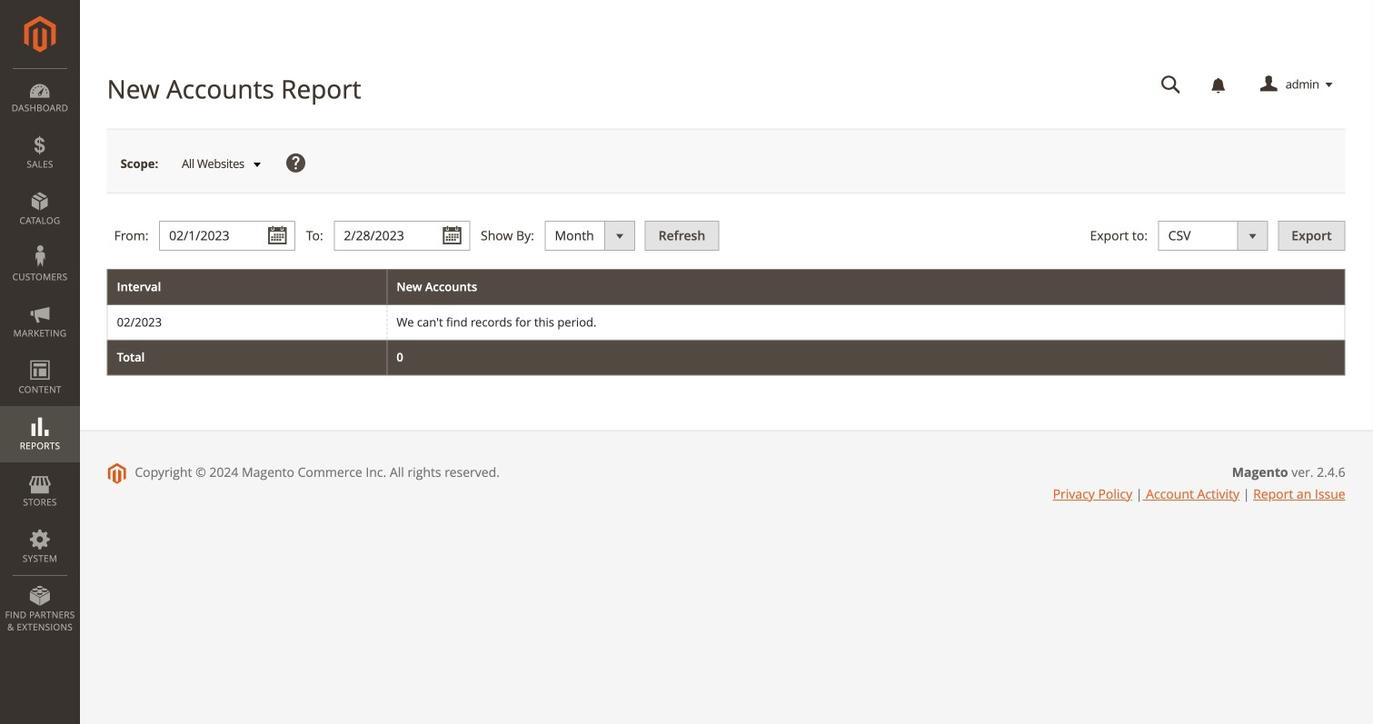 Task type: locate. For each thing, give the bounding box(es) containing it.
None text field
[[1149, 69, 1194, 101]]

menu bar
[[0, 68, 80, 643]]

None text field
[[159, 221, 296, 251], [334, 221, 470, 251], [159, 221, 296, 251], [334, 221, 470, 251]]

magento admin panel image
[[24, 15, 56, 53]]



